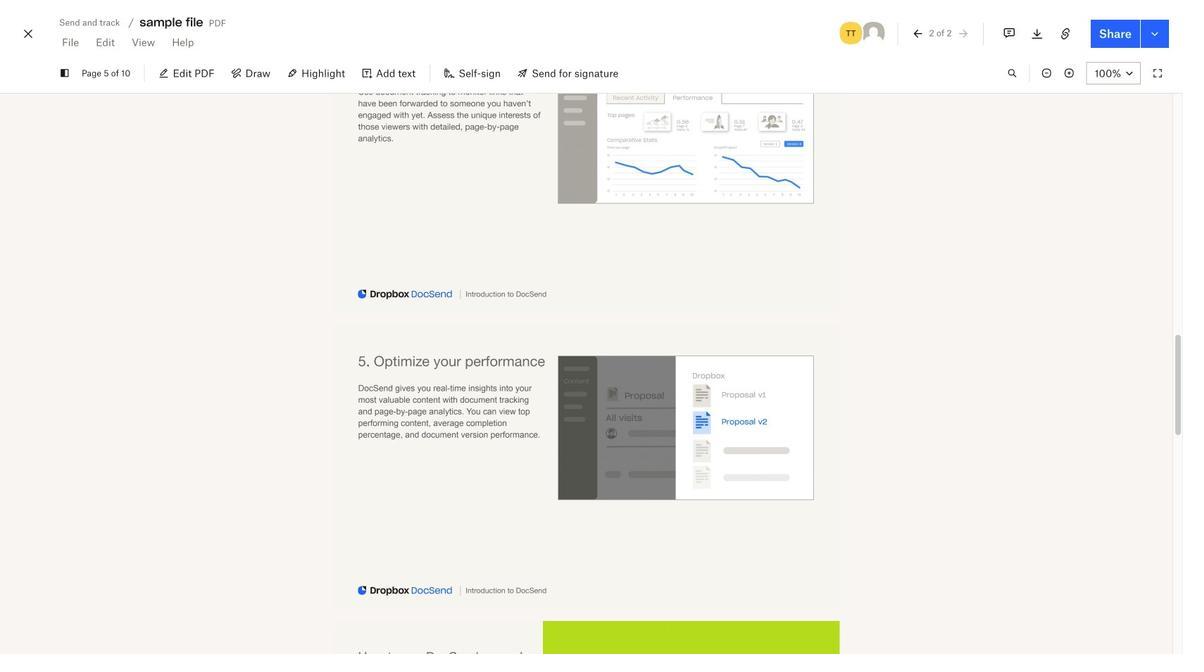 Task type: describe. For each thing, give the bounding box(es) containing it.
3 sample file.pdf image from the top
[[333, 621, 840, 655]]

2 sample file.pdf image from the top
[[333, 325, 840, 610]]



Task type: vqa. For each thing, say whether or not it's contained in the screenshot.
BYTES
no



Task type: locate. For each thing, give the bounding box(es) containing it.
sample file.pdf image
[[333, 28, 840, 314], [333, 325, 840, 610], [333, 621, 840, 655]]

1 vertical spatial sample file.pdf image
[[333, 325, 840, 610]]

0 vertical spatial sample file.pdf image
[[333, 28, 840, 314]]

close image
[[20, 23, 37, 45]]

2 vertical spatial sample file.pdf image
[[333, 621, 840, 655]]

1 sample file.pdf image from the top
[[333, 28, 840, 314]]



